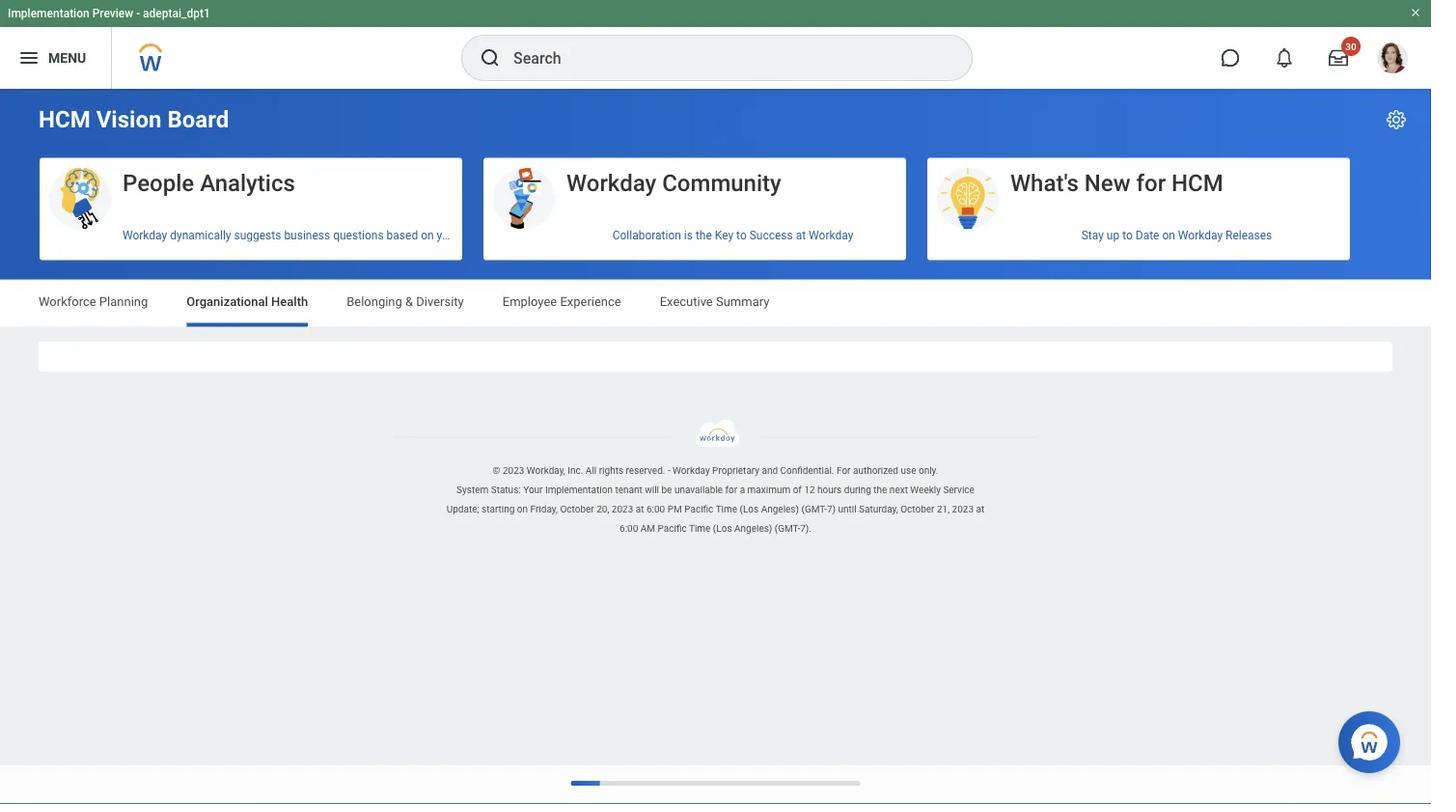 Task type: vqa. For each thing, say whether or not it's contained in the screenshot.
JOB REQUISITIONS BY LOCATION element
no



Task type: describe. For each thing, give the bounding box(es) containing it.
- inside © 2023 workday, inc. all rights reserved. - workday proprietary and confidential. for authorized use only. system status: your implementation tenant will be unavailable for a maximum of 12 hours during the next weekly service update; starting on friday, october 20, 2023 at 6:00 pm pacific time (los angeles) (gmt-7) until saturday, october 21, 2023 at 6:00 am pacific time (los angeles) (gmt-7).
[[668, 465, 671, 476]]

menu
[[48, 50, 86, 66]]

0 horizontal spatial time
[[689, 523, 711, 534]]

what's
[[1011, 169, 1079, 196]]

people analytics
[[123, 169, 295, 196]]

your
[[523, 484, 543, 496]]

rights
[[599, 465, 624, 476]]

footer containing © 2023 workday, inc. all rights reserved. - workday proprietary and confidential. for authorized use only. system status: your implementation tenant will be unavailable for a maximum of 12 hours during the next weekly service update; starting on friday, october 20, 2023 at 6:00 pm pacific time (los angeles) (gmt-7) until saturday, october 21, 2023 at 6:00 am pacific time (los angeles) (gmt-7).
[[0, 419, 1432, 538]]

update;
[[447, 504, 479, 515]]

workforce planning
[[39, 294, 148, 309]]

implementation inside © 2023 workday, inc. all rights reserved. - workday proprietary and confidential. for authorized use only. system status: your implementation tenant will be unavailable for a maximum of 12 hours during the next weekly service update; starting on friday, october 20, 2023 at 6:00 pm pacific time (los angeles) (gmt-7) until saturday, october 21, 2023 at 6:00 am pacific time (los angeles) (gmt-7).
[[545, 484, 613, 496]]

based
[[387, 229, 418, 242]]

12
[[804, 484, 815, 496]]

organizational
[[187, 294, 268, 309]]

1 horizontal spatial 6:00
[[647, 504, 665, 515]]

workday community button
[[484, 158, 907, 231]]

collaboration is the key to success at workday
[[613, 229, 854, 242]]

inbox large image
[[1329, 48, 1349, 68]]

executive
[[660, 294, 713, 309]]

analytics
[[200, 169, 295, 196]]

during
[[844, 484, 872, 496]]

belonging & diversity
[[347, 294, 464, 309]]

dynamically
[[170, 229, 231, 242]]

workday inside workday community button
[[567, 169, 657, 196]]

0 vertical spatial (gmt-
[[802, 504, 827, 515]]

stay
[[1082, 229, 1104, 242]]

0 horizontal spatial at
[[636, 504, 644, 515]]

be
[[662, 484, 672, 496]]

maximum
[[748, 484, 791, 496]]

tenant inside main content
[[462, 229, 495, 242]]

menu banner
[[0, 0, 1432, 89]]

employee experience
[[503, 294, 621, 309]]

unavailable
[[675, 484, 723, 496]]

notifications large image
[[1275, 48, 1295, 68]]

2 october from the left
[[901, 504, 935, 515]]

workday dynamically suggests business questions based on your tenant link
[[40, 221, 495, 250]]

2 horizontal spatial at
[[977, 504, 985, 515]]

am
[[641, 523, 656, 534]]

© 2023 workday, inc. all rights reserved. - workday proprietary and confidential. for authorized use only. system status: your implementation tenant will be unavailable for a maximum of 12 hours during the next weekly service update; starting on friday, october 20, 2023 at 6:00 pm pacific time (los angeles) (gmt-7) until saturday, october 21, 2023 at 6:00 am pacific time (los angeles) (gmt-7).
[[447, 465, 985, 534]]

0 vertical spatial hcm
[[39, 106, 90, 133]]

confidential.
[[781, 465, 835, 476]]

©
[[493, 465, 500, 476]]

and
[[762, 465, 778, 476]]

workday inside stay up to date on workday releases link
[[1179, 229, 1223, 242]]

workday,
[[527, 465, 566, 476]]

30 button
[[1318, 37, 1361, 79]]

21,
[[937, 504, 950, 515]]

workday dynamically suggests business questions based on your tenant
[[123, 229, 495, 242]]

search image
[[479, 46, 502, 70]]

adeptai_dpt1
[[143, 7, 210, 20]]

friday,
[[531, 504, 558, 515]]

suggests
[[234, 229, 281, 242]]

service
[[944, 484, 975, 496]]

1 to from the left
[[737, 229, 747, 242]]

0 vertical spatial pacific
[[685, 504, 714, 515]]

1 horizontal spatial at
[[796, 229, 806, 242]]

1 vertical spatial pacific
[[658, 523, 687, 534]]

configure this page image
[[1385, 108, 1409, 131]]

menu button
[[0, 27, 111, 89]]

2 horizontal spatial 2023
[[952, 504, 974, 515]]

justify image
[[17, 46, 41, 70]]

2 to from the left
[[1123, 229, 1133, 242]]

weekly
[[911, 484, 941, 496]]

1 vertical spatial (los
[[713, 523, 732, 534]]

next
[[890, 484, 908, 496]]

belonging
[[347, 294, 402, 309]]

of
[[793, 484, 802, 496]]

preview
[[92, 7, 133, 20]]

workforce
[[39, 294, 96, 309]]

30
[[1346, 41, 1357, 52]]

authorized
[[853, 465, 899, 476]]

starting
[[482, 504, 515, 515]]

Search Workday  search field
[[514, 37, 933, 79]]

for
[[837, 465, 851, 476]]

0 horizontal spatial (gmt-
[[775, 523, 801, 534]]



Task type: locate. For each thing, give the bounding box(es) containing it.
until
[[838, 504, 857, 515]]

pacific down the unavailable
[[685, 504, 714, 515]]

for left a
[[726, 484, 738, 496]]

for
[[1137, 169, 1166, 196], [726, 484, 738, 496]]

1 horizontal spatial to
[[1123, 229, 1133, 242]]

1 horizontal spatial october
[[901, 504, 935, 515]]

use
[[901, 465, 917, 476]]

0 horizontal spatial october
[[560, 504, 594, 515]]

tab list containing workforce planning
[[19, 280, 1412, 327]]

0 horizontal spatial implementation
[[8, 7, 89, 20]]

workday up collaboration
[[567, 169, 657, 196]]

on inside © 2023 workday, inc. all rights reserved. - workday proprietary and confidential. for authorized use only. system status: your implementation tenant will be unavailable for a maximum of 12 hours during the next weekly service update; starting on friday, october 20, 2023 at 6:00 pm pacific time (los angeles) (gmt-7) until saturday, october 21, 2023 at 6:00 am pacific time (los angeles) (gmt-7).
[[517, 504, 528, 515]]

0 vertical spatial (los
[[740, 504, 759, 515]]

tenant inside © 2023 workday, inc. all rights reserved. - workday proprietary and confidential. for authorized use only. system status: your implementation tenant will be unavailable for a maximum of 12 hours during the next weekly service update; starting on friday, october 20, 2023 at 6:00 pm pacific time (los angeles) (gmt-7) until saturday, october 21, 2023 at 6:00 am pacific time (los angeles) (gmt-7).
[[615, 484, 643, 496]]

the left the next
[[874, 484, 888, 496]]

tenant right your
[[462, 229, 495, 242]]

tenant left will
[[615, 484, 643, 496]]

1 horizontal spatial (los
[[740, 504, 759, 515]]

at up am
[[636, 504, 644, 515]]

&
[[405, 294, 413, 309]]

7).
[[800, 523, 812, 534]]

- inside menu banner
[[136, 7, 140, 20]]

footer
[[0, 419, 1432, 538]]

-
[[136, 7, 140, 20], [668, 465, 671, 476]]

the inside © 2023 workday, inc. all rights reserved. - workday proprietary and confidential. for authorized use only. system status: your implementation tenant will be unavailable for a maximum of 12 hours during the next weekly service update; starting on friday, october 20, 2023 at 6:00 pm pacific time (los angeles) (gmt-7) until saturday, october 21, 2023 at 6:00 am pacific time (los angeles) (gmt-7).
[[874, 484, 888, 496]]

releases
[[1226, 229, 1273, 242]]

reserved.
[[626, 465, 666, 476]]

business
[[284, 229, 330, 242]]

pacific
[[685, 504, 714, 515], [658, 523, 687, 534]]

workday community
[[567, 169, 782, 196]]

on left friday,
[[517, 504, 528, 515]]

1 horizontal spatial time
[[716, 504, 738, 515]]

experience
[[560, 294, 621, 309]]

0 horizontal spatial for
[[726, 484, 738, 496]]

(gmt-
[[802, 504, 827, 515], [775, 523, 801, 534]]

6:00 left pm
[[647, 504, 665, 515]]

angeles) down a
[[735, 523, 773, 534]]

for inside button
[[1137, 169, 1166, 196]]

to right key
[[737, 229, 747, 242]]

1 horizontal spatial 2023
[[612, 504, 634, 515]]

0 vertical spatial -
[[136, 7, 140, 20]]

collaboration is the key to success at workday link
[[484, 221, 907, 250]]

2023
[[503, 465, 525, 476], [612, 504, 634, 515], [952, 504, 974, 515]]

on left your
[[421, 229, 434, 242]]

october left 20,
[[560, 504, 594, 515]]

tenant
[[462, 229, 495, 242], [615, 484, 643, 496]]

1 vertical spatial time
[[689, 523, 711, 534]]

date
[[1136, 229, 1160, 242]]

2 horizontal spatial on
[[1163, 229, 1176, 242]]

20,
[[597, 504, 610, 515]]

1 horizontal spatial -
[[668, 465, 671, 476]]

what's new for hcm
[[1011, 169, 1224, 196]]

2023 right 20,
[[612, 504, 634, 515]]

health
[[271, 294, 308, 309]]

key
[[715, 229, 734, 242]]

- up be
[[668, 465, 671, 476]]

1 october from the left
[[560, 504, 594, 515]]

1 vertical spatial implementation
[[545, 484, 613, 496]]

planning
[[99, 294, 148, 309]]

for right new
[[1137, 169, 1166, 196]]

workday inside collaboration is the key to success at workday link
[[809, 229, 854, 242]]

main content containing hcm vision board
[[0, 89, 1432, 389]]

implementation preview -   adeptai_dpt1
[[8, 7, 210, 20]]

1 horizontal spatial hcm
[[1172, 169, 1224, 196]]

(gmt- down of
[[775, 523, 801, 534]]

implementation inside menu banner
[[8, 7, 89, 20]]

0 vertical spatial the
[[696, 229, 712, 242]]

workday down people
[[123, 229, 167, 242]]

close environment banner image
[[1410, 7, 1422, 18]]

will
[[645, 484, 659, 496]]

(los
[[740, 504, 759, 515], [713, 523, 732, 534]]

at right success
[[796, 229, 806, 242]]

board
[[167, 106, 229, 133]]

main content
[[0, 89, 1432, 389]]

2023 right 21,
[[952, 504, 974, 515]]

is
[[684, 229, 693, 242]]

pm
[[668, 504, 682, 515]]

success
[[750, 229, 793, 242]]

hcm inside button
[[1172, 169, 1224, 196]]

1 vertical spatial (gmt-
[[775, 523, 801, 534]]

up
[[1107, 229, 1120, 242]]

on
[[421, 229, 434, 242], [1163, 229, 1176, 242], [517, 504, 528, 515]]

all
[[586, 465, 597, 476]]

diversity
[[416, 294, 464, 309]]

workday inside © 2023 workday, inc. all rights reserved. - workday proprietary and confidential. for authorized use only. system status: your implementation tenant will be unavailable for a maximum of 12 hours during the next weekly service update; starting on friday, october 20, 2023 at 6:00 pm pacific time (los angeles) (gmt-7) until saturday, october 21, 2023 at 6:00 am pacific time (los angeles) (gmt-7).
[[673, 465, 710, 476]]

0 horizontal spatial the
[[696, 229, 712, 242]]

new
[[1085, 169, 1131, 196]]

(gmt- down '12'
[[802, 504, 827, 515]]

stay up to date on workday releases
[[1082, 229, 1273, 242]]

2023 right "©"
[[503, 465, 525, 476]]

0 horizontal spatial to
[[737, 229, 747, 242]]

for inside © 2023 workday, inc. all rights reserved. - workday proprietary and confidential. for authorized use only. system status: your implementation tenant will be unavailable for a maximum of 12 hours during the next weekly service update; starting on friday, october 20, 2023 at 6:00 pm pacific time (los angeles) (gmt-7) until saturday, october 21, 2023 at 6:00 am pacific time (los angeles) (gmt-7).
[[726, 484, 738, 496]]

employee
[[503, 294, 557, 309]]

1 horizontal spatial (gmt-
[[802, 504, 827, 515]]

angeles) down the maximum
[[761, 504, 799, 515]]

october down weekly
[[901, 504, 935, 515]]

(los down a
[[740, 504, 759, 515]]

on right date
[[1163, 229, 1176, 242]]

workday inside workday dynamically suggests business questions based on your tenant link
[[123, 229, 167, 242]]

saturday,
[[859, 504, 898, 515]]

workday right success
[[809, 229, 854, 242]]

executive summary
[[660, 294, 770, 309]]

the
[[696, 229, 712, 242], [874, 484, 888, 496]]

0 vertical spatial angeles)
[[761, 504, 799, 515]]

0 horizontal spatial on
[[421, 229, 434, 242]]

people
[[123, 169, 194, 196]]

6:00 left am
[[620, 523, 638, 534]]

inc.
[[568, 465, 583, 476]]

profile logan mcneil image
[[1378, 42, 1409, 77]]

pacific down pm
[[658, 523, 687, 534]]

to right up
[[1123, 229, 1133, 242]]

community
[[662, 169, 782, 196]]

implementation
[[8, 7, 89, 20], [545, 484, 613, 496]]

your
[[437, 229, 459, 242]]

at right 21,
[[977, 504, 985, 515]]

people analytics button
[[40, 158, 462, 231]]

- right preview
[[136, 7, 140, 20]]

1 horizontal spatial tenant
[[615, 484, 643, 496]]

the right is
[[696, 229, 712, 242]]

implementation up menu dropdown button
[[8, 7, 89, 20]]

workday
[[567, 169, 657, 196], [123, 229, 167, 242], [809, 229, 854, 242], [1179, 229, 1223, 242], [673, 465, 710, 476]]

summary
[[716, 294, 770, 309]]

hours
[[818, 484, 842, 496]]

to
[[737, 229, 747, 242], [1123, 229, 1133, 242]]

7)
[[827, 504, 836, 515]]

hcm
[[39, 106, 90, 133], [1172, 169, 1224, 196]]

time
[[716, 504, 738, 515], [689, 523, 711, 534]]

1 horizontal spatial implementation
[[545, 484, 613, 496]]

questions
[[333, 229, 384, 242]]

0 vertical spatial tenant
[[462, 229, 495, 242]]

organizational health
[[187, 294, 308, 309]]

0 vertical spatial time
[[716, 504, 738, 515]]

1 horizontal spatial for
[[1137, 169, 1166, 196]]

vision
[[96, 106, 162, 133]]

only.
[[919, 465, 939, 476]]

a
[[740, 484, 745, 496]]

0 horizontal spatial tenant
[[462, 229, 495, 242]]

1 vertical spatial angeles)
[[735, 523, 773, 534]]

what's new for hcm button
[[928, 158, 1351, 231]]

0 horizontal spatial hcm
[[39, 106, 90, 133]]

1 horizontal spatial on
[[517, 504, 528, 515]]

0 vertical spatial 6:00
[[647, 504, 665, 515]]

1 vertical spatial tenant
[[615, 484, 643, 496]]

1 horizontal spatial the
[[874, 484, 888, 496]]

implementation down inc.
[[545, 484, 613, 496]]

(los down the unavailable
[[713, 523, 732, 534]]

1 vertical spatial the
[[874, 484, 888, 496]]

0 horizontal spatial (los
[[713, 523, 732, 534]]

0 vertical spatial implementation
[[8, 7, 89, 20]]

1 vertical spatial for
[[726, 484, 738, 496]]

0 horizontal spatial -
[[136, 7, 140, 20]]

stay up to date on workday releases link
[[928, 221, 1351, 250]]

status:
[[491, 484, 521, 496]]

hcm vision board
[[39, 106, 229, 133]]

october
[[560, 504, 594, 515], [901, 504, 935, 515]]

1 vertical spatial -
[[668, 465, 671, 476]]

6:00
[[647, 504, 665, 515], [620, 523, 638, 534]]

collaboration
[[613, 229, 681, 242]]

0 horizontal spatial 6:00
[[620, 523, 638, 534]]

system
[[457, 484, 489, 496]]

1 vertical spatial hcm
[[1172, 169, 1224, 196]]

proprietary
[[713, 465, 760, 476]]

workday left releases
[[1179, 229, 1223, 242]]

workday up the unavailable
[[673, 465, 710, 476]]

0 vertical spatial for
[[1137, 169, 1166, 196]]

hcm down menu
[[39, 106, 90, 133]]

1 vertical spatial 6:00
[[620, 523, 638, 534]]

tab list
[[19, 280, 1412, 327]]

0 horizontal spatial 2023
[[503, 465, 525, 476]]

hcm up stay up to date on workday releases
[[1172, 169, 1224, 196]]



